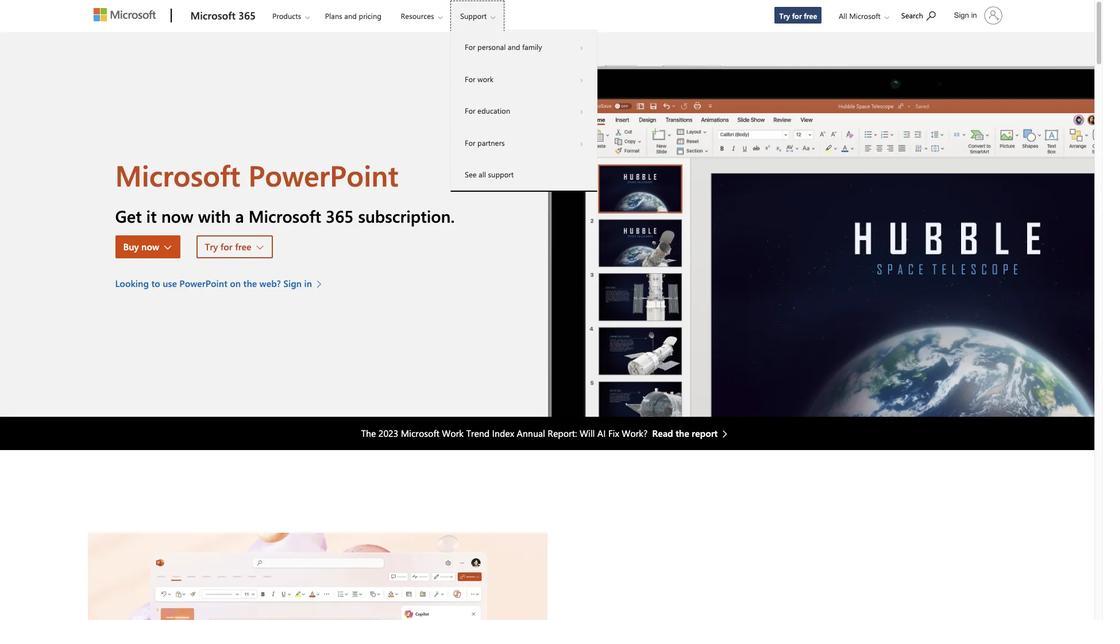 Task type: vqa. For each thing, say whether or not it's contained in the screenshot.
Trend
yes



Task type: describe. For each thing, give the bounding box(es) containing it.
0 vertical spatial sign
[[954, 11, 969, 20]]

plans and pricing
[[325, 11, 382, 21]]

now inside dropdown button
[[141, 241, 159, 253]]

microsoft 365
[[191, 9, 256, 22]]

use
[[163, 278, 177, 290]]

partners
[[478, 138, 505, 147]]

plans
[[325, 11, 342, 21]]

resources button
[[391, 1, 452, 31]]

report:
[[548, 427, 577, 440]]

for work
[[465, 74, 494, 84]]

try for free for try for free dropdown button
[[205, 241, 251, 253]]

microsoft 365 link
[[185, 1, 261, 32]]

for personal and family
[[465, 42, 542, 52]]

try for free link
[[774, 6, 823, 24]]

on
[[230, 278, 241, 290]]

all microsoft button
[[830, 1, 895, 31]]

1 horizontal spatial now
[[161, 205, 194, 227]]

see all support
[[465, 170, 514, 179]]

work
[[478, 74, 494, 84]]

buy now
[[123, 241, 159, 253]]

to
[[151, 278, 160, 290]]

with
[[198, 205, 231, 227]]

and inside dropdown button
[[508, 42, 520, 52]]

1 horizontal spatial in
[[972, 11, 977, 20]]

looking to use powerpoint on the web? sign in
[[115, 278, 312, 290]]

personal
[[478, 42, 506, 52]]

try for free for the try for free link
[[780, 11, 817, 21]]

free for the try for free link
[[804, 11, 817, 21]]

annual
[[517, 427, 545, 440]]

for for for work
[[465, 74, 476, 84]]

0 horizontal spatial powerpoint
[[179, 278, 228, 290]]

plans and pricing link
[[320, 1, 387, 28]]

microsoft image
[[93, 8, 155, 21]]

subscription.
[[358, 205, 455, 227]]

index
[[492, 427, 514, 440]]

ai
[[598, 427, 606, 440]]

search
[[902, 10, 924, 20]]

device screen showing a presentation open in powerpoint image
[[547, 32, 1095, 417]]

for for for education
[[465, 106, 476, 116]]

sign in
[[954, 11, 977, 20]]

0 vertical spatial 365
[[238, 9, 256, 22]]

all
[[479, 170, 486, 179]]

a
[[235, 205, 244, 227]]

support
[[488, 170, 514, 179]]

will
[[580, 427, 595, 440]]

read the report link
[[652, 427, 734, 441]]

for personal and family button
[[451, 31, 597, 63]]

for education button
[[451, 95, 597, 127]]



Task type: locate. For each thing, give the bounding box(es) containing it.
1 vertical spatial the
[[676, 427, 689, 440]]

get
[[115, 205, 142, 227]]

microsoft powerpoint
[[115, 156, 399, 194]]

0 horizontal spatial for
[[221, 241, 233, 253]]

1 vertical spatial powerpoint
[[179, 278, 228, 290]]

0 vertical spatial the
[[243, 278, 257, 290]]

1 vertical spatial sign
[[284, 278, 302, 290]]

free
[[804, 11, 817, 21], [235, 241, 251, 253]]

1 vertical spatial 365
[[326, 205, 354, 227]]

0 horizontal spatial the
[[243, 278, 257, 290]]

for education
[[465, 106, 510, 116]]

in
[[972, 11, 977, 20], [304, 278, 312, 290]]

support
[[460, 11, 487, 21]]

try for free
[[780, 11, 817, 21], [205, 241, 251, 253]]

0 vertical spatial and
[[344, 11, 357, 21]]

Search search field
[[896, 2, 948, 28]]

sign in link
[[948, 2, 1007, 29]]

try
[[780, 11, 790, 21], [205, 241, 218, 253]]

try for free button
[[197, 236, 273, 259]]

microsoft inside dropdown button
[[850, 11, 881, 21]]

1 horizontal spatial for
[[792, 11, 802, 21]]

looking
[[115, 278, 149, 290]]

2023
[[379, 427, 398, 440]]

1 horizontal spatial and
[[508, 42, 520, 52]]

trend
[[466, 427, 490, 440]]

365
[[238, 9, 256, 22], [326, 205, 354, 227]]

family
[[522, 42, 542, 52]]

the right on
[[243, 278, 257, 290]]

for work button
[[451, 63, 597, 95]]

read
[[652, 427, 673, 440]]

try for free inside dropdown button
[[205, 241, 251, 253]]

all microsoft
[[839, 11, 881, 21]]

sign
[[954, 11, 969, 20], [284, 278, 302, 290]]

search button
[[896, 2, 941, 28]]

microsoft
[[191, 9, 236, 22], [850, 11, 881, 21], [115, 156, 240, 194], [249, 205, 321, 227], [401, 427, 440, 440]]

now right it
[[161, 205, 194, 227]]

now
[[161, 205, 194, 227], [141, 241, 159, 253]]

0 horizontal spatial 365
[[238, 9, 256, 22]]

try inside dropdown button
[[205, 241, 218, 253]]

see all support link
[[451, 159, 597, 191]]

get it now with a microsoft 365 subscription.
[[115, 205, 455, 227]]

products
[[272, 11, 301, 21]]

1 horizontal spatial try for free
[[780, 11, 817, 21]]

for for the try for free link
[[792, 11, 802, 21]]

free inside try for free dropdown button
[[235, 241, 251, 253]]

0 horizontal spatial sign
[[284, 278, 302, 290]]

in right web? in the top left of the page
[[304, 278, 312, 290]]

0 horizontal spatial now
[[141, 241, 159, 253]]

try for free left all
[[780, 11, 817, 21]]

for for for partners
[[465, 138, 476, 147]]

and
[[344, 11, 357, 21], [508, 42, 520, 52]]

1 horizontal spatial try
[[780, 11, 790, 21]]

for for try for free dropdown button
[[221, 241, 233, 253]]

try for try for free dropdown button
[[205, 241, 218, 253]]

web?
[[260, 278, 281, 290]]

4 for from the top
[[465, 138, 476, 147]]

1 vertical spatial try for free
[[205, 241, 251, 253]]

3 for from the top
[[465, 106, 476, 116]]

for left personal
[[465, 42, 476, 52]]

free down a in the top left of the page
[[235, 241, 251, 253]]

powerpoint up get it now with a microsoft 365 subscription.
[[248, 156, 399, 194]]

see
[[465, 170, 477, 179]]

0 horizontal spatial in
[[304, 278, 312, 290]]

the
[[243, 278, 257, 290], [676, 427, 689, 440]]

0 vertical spatial powerpoint
[[248, 156, 399, 194]]

0 horizontal spatial and
[[344, 11, 357, 21]]

1 for from the top
[[465, 42, 476, 52]]

2 for from the top
[[465, 74, 476, 84]]

1 horizontal spatial powerpoint
[[248, 156, 399, 194]]

1 vertical spatial free
[[235, 241, 251, 253]]

1 vertical spatial try
[[205, 241, 218, 253]]

education
[[478, 106, 510, 116]]

free left all
[[804, 11, 817, 21]]

for
[[792, 11, 802, 21], [221, 241, 233, 253]]

try for free down a in the top left of the page
[[205, 241, 251, 253]]

work
[[442, 427, 464, 440]]

buy now button
[[115, 236, 180, 259]]

it
[[146, 205, 157, 227]]

and left family
[[508, 42, 520, 52]]

0 horizontal spatial free
[[235, 241, 251, 253]]

1 vertical spatial and
[[508, 42, 520, 52]]

free inside the try for free link
[[804, 11, 817, 21]]

looking to use powerpoint on the web? sign in link
[[115, 277, 328, 291]]

sign right search search box
[[954, 11, 969, 20]]

1 vertical spatial for
[[221, 241, 233, 253]]

the 2023 microsoft work trend index annual report: will ai fix work? read the report
[[361, 427, 718, 440]]

the right read
[[676, 427, 689, 440]]

0 vertical spatial in
[[972, 11, 977, 20]]

products button
[[263, 1, 319, 31]]

buy
[[123, 241, 139, 253]]

work?
[[622, 427, 648, 440]]

0 vertical spatial try for free
[[780, 11, 817, 21]]

the
[[361, 427, 376, 440]]

0 vertical spatial try
[[780, 11, 790, 21]]

try for the try for free link
[[780, 11, 790, 21]]

0 vertical spatial now
[[161, 205, 194, 227]]

0 vertical spatial free
[[804, 11, 817, 21]]

and right plans
[[344, 11, 357, 21]]

all
[[839, 11, 848, 21]]

report
[[692, 427, 718, 440]]

for partners
[[465, 138, 505, 147]]

support button
[[451, 1, 505, 31]]

powerpoint
[[248, 156, 399, 194], [179, 278, 228, 290]]

for left work
[[465, 74, 476, 84]]

1 horizontal spatial free
[[804, 11, 817, 21]]

sign right web? in the top left of the page
[[284, 278, 302, 290]]

0 vertical spatial for
[[792, 11, 802, 21]]

fix
[[609, 427, 619, 440]]

pricing
[[359, 11, 382, 21]]

1 vertical spatial in
[[304, 278, 312, 290]]

in right search search box
[[972, 11, 977, 20]]

for
[[465, 42, 476, 52], [465, 74, 476, 84], [465, 106, 476, 116], [465, 138, 476, 147]]

for for for personal and family
[[465, 42, 476, 52]]

0 horizontal spatial try for free
[[205, 241, 251, 253]]

1 horizontal spatial 365
[[326, 205, 354, 227]]

0 horizontal spatial try
[[205, 241, 218, 253]]

for left all
[[792, 11, 802, 21]]

for partners button
[[451, 127, 597, 159]]

1 horizontal spatial sign
[[954, 11, 969, 20]]

resources
[[401, 11, 434, 21]]

for left partners
[[465, 138, 476, 147]]

1 horizontal spatial the
[[676, 427, 689, 440]]

for down with
[[221, 241, 233, 253]]

for left education
[[465, 106, 476, 116]]

for inside dropdown button
[[221, 241, 233, 253]]

now right buy
[[141, 241, 159, 253]]

free for try for free dropdown button
[[235, 241, 251, 253]]

powerpoint left on
[[179, 278, 228, 290]]

1 vertical spatial now
[[141, 241, 159, 253]]



